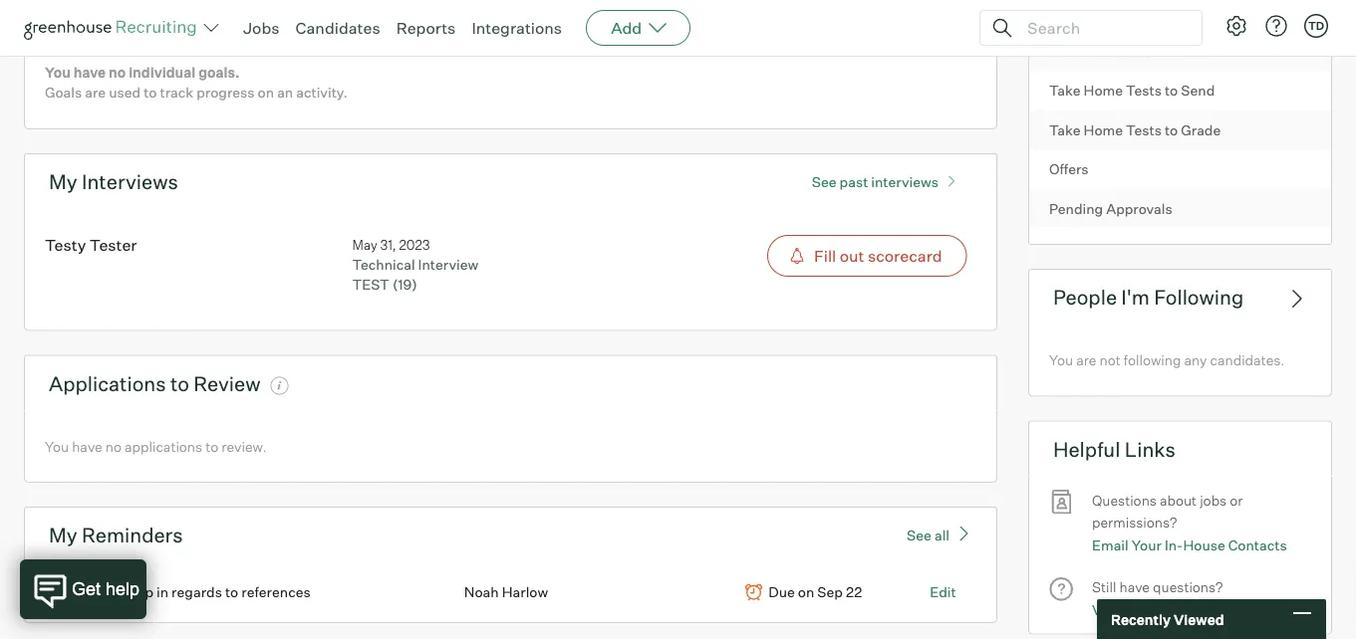 Task type: locate. For each thing, give the bounding box(es) containing it.
candidates inside candidates to schedule link
[[1049, 43, 1123, 60]]

you
[[45, 64, 71, 81], [1049, 352, 1073, 369], [45, 438, 69, 456]]

candidates.
[[1210, 352, 1285, 369]]

1 vertical spatial you
[[1049, 352, 1073, 369]]

0 vertical spatial see
[[812, 173, 837, 191]]

have down applications on the bottom left
[[72, 438, 102, 456]]

applications
[[125, 438, 202, 456]]

past
[[840, 173, 868, 191]]

have inside still have questions? visit our help center
[[1120, 579, 1150, 596]]

my left goals
[[45, 20, 79, 50]]

0 horizontal spatial on
[[258, 84, 274, 101]]

my for my interviews
[[49, 170, 77, 195]]

see inside see past interviews 'link'
[[812, 173, 837, 191]]

to down individual
[[144, 84, 157, 101]]

1 horizontal spatial candidates
[[1049, 43, 1123, 60]]

0 vertical spatial no
[[109, 64, 126, 81]]

on
[[258, 84, 274, 101], [798, 584, 814, 602]]

regards
[[172, 584, 222, 602]]

you left 'not'
[[1049, 352, 1073, 369]]

helpful
[[1053, 437, 1120, 462]]

2 take from the top
[[1049, 121, 1081, 139]]

1 vertical spatial tests
[[1126, 121, 1162, 139]]

you up goals
[[45, 64, 71, 81]]

0 vertical spatial are
[[85, 84, 106, 101]]

have for individual
[[73, 64, 106, 81]]

noah
[[464, 584, 499, 602]]

have up goals
[[73, 64, 106, 81]]

0 vertical spatial my
[[45, 20, 79, 50]]

td
[[1308, 19, 1324, 32]]

see left past
[[812, 173, 837, 191]]

tests up take home tests to grade
[[1126, 82, 1162, 99]]

goals
[[45, 84, 82, 101]]

1 vertical spatial send
[[1181, 82, 1215, 99]]

my
[[45, 20, 79, 50], [49, 170, 77, 195], [49, 523, 77, 548]]

td button
[[1304, 14, 1328, 38]]

may
[[352, 237, 377, 253]]

1 vertical spatial candidates
[[1049, 43, 1123, 60]]

2 vertical spatial my
[[49, 523, 77, 548]]

0 horizontal spatial send
[[1110, 3, 1144, 21]]

people i'm following link
[[1028, 269, 1332, 325]]

0 vertical spatial have
[[73, 64, 106, 81]]

interviews
[[871, 173, 939, 191]]

0 horizontal spatial see
[[812, 173, 837, 191]]

add button
[[586, 10, 691, 46]]

1 vertical spatial no
[[105, 438, 121, 456]]

help
[[1152, 601, 1183, 619]]

edit
[[930, 584, 956, 602]]

1 vertical spatial are
[[1076, 352, 1097, 369]]

1 tests from the top
[[1126, 82, 1162, 99]]

1 vertical spatial have
[[72, 438, 102, 456]]

activity.
[[296, 84, 348, 101]]

you for you are not following any candidates.
[[1049, 352, 1073, 369]]

you have no applications to review.
[[45, 438, 267, 456]]

send up candidates to schedule
[[1110, 3, 1144, 21]]

individual
[[129, 64, 196, 81]]

an
[[277, 84, 293, 101]]

i'm
[[1121, 285, 1150, 310]]

edit link
[[930, 584, 956, 602]]

jobs link
[[243, 18, 280, 38]]

candidates down search 'text field'
[[1049, 43, 1123, 60]]

0 horizontal spatial candidates
[[295, 18, 380, 38]]

my interviews
[[49, 170, 178, 195]]

my goals
[[45, 20, 145, 50]]

no for applications
[[105, 438, 121, 456]]

0 vertical spatial tests
[[1126, 82, 1162, 99]]

are left 'used'
[[85, 84, 106, 101]]

see all link
[[907, 524, 973, 544]]

see all
[[907, 527, 950, 544]]

home down candidates to schedule
[[1084, 82, 1123, 99]]

recently
[[1111, 611, 1171, 629]]

1 home from the top
[[1084, 82, 1123, 99]]

0 vertical spatial send
[[1110, 3, 1144, 21]]

approvals
[[1106, 200, 1173, 217]]

1 horizontal spatial on
[[798, 584, 814, 602]]

tester
[[89, 235, 137, 255]]

home for take home tests to send
[[1084, 82, 1123, 99]]

my up testy at the top left
[[49, 170, 77, 195]]

on left sep
[[798, 584, 814, 602]]

on inside the you have no individual goals. goals are used to track progress on an activity.
[[258, 84, 274, 101]]

have up our
[[1120, 579, 1150, 596]]

1 take from the top
[[1049, 82, 1081, 99]]

22
[[846, 584, 862, 602]]

2 vertical spatial you
[[45, 438, 69, 456]]

0 vertical spatial on
[[258, 84, 274, 101]]

my for my reminders
[[49, 523, 77, 548]]

helpful links
[[1053, 437, 1176, 462]]

home down the take home tests to send
[[1084, 121, 1123, 139]]

are inside the you have no individual goals. goals are used to track progress on an activity.
[[85, 84, 106, 101]]

1 vertical spatial take
[[1049, 121, 1081, 139]]

about
[[1160, 492, 1197, 509]]

1 vertical spatial see
[[907, 527, 932, 544]]

you down applications on the bottom left
[[45, 438, 69, 456]]

2 vertical spatial have
[[1120, 579, 1150, 596]]

2 tests from the top
[[1126, 121, 1162, 139]]

testy
[[45, 235, 86, 255]]

take home tests to grade link
[[1029, 110, 1331, 150]]

tests down the take home tests to send
[[1126, 121, 1162, 139]]

0 horizontal spatial are
[[85, 84, 106, 101]]

see left all
[[907, 527, 932, 544]]

people
[[1053, 285, 1117, 310]]

email
[[1092, 537, 1129, 554]]

0 vertical spatial home
[[1084, 82, 1123, 99]]

1 horizontal spatial see
[[907, 527, 932, 544]]

you for you have no individual goals. goals are used to track progress on an activity.
[[45, 64, 71, 81]]

no up 'used'
[[109, 64, 126, 81]]

1 vertical spatial home
[[1084, 121, 1123, 139]]

to inside the you have no individual goals. goals are used to track progress on an activity.
[[144, 84, 157, 101]]

see for my reminders
[[907, 527, 932, 544]]

offers link
[[1029, 150, 1331, 189]]

see inside see all 'link'
[[907, 527, 932, 544]]

candidates up activity.
[[295, 18, 380, 38]]

used
[[109, 84, 141, 101]]

out
[[840, 246, 864, 266]]

jobs
[[1200, 492, 1227, 509]]

follow up in regards to references
[[91, 584, 311, 602]]

my left reminders
[[49, 523, 77, 548]]

have
[[73, 64, 106, 81], [72, 438, 102, 456], [1120, 579, 1150, 596]]

jobs
[[243, 18, 280, 38]]

still
[[1092, 579, 1117, 596]]

configure image
[[1225, 14, 1249, 38]]

2023
[[399, 237, 430, 253]]

add
[[611, 18, 642, 38]]

tests for grade
[[1126, 121, 1162, 139]]

recently viewed
[[1111, 611, 1224, 629]]

send
[[1110, 3, 1144, 21], [1181, 82, 1215, 99]]

you are not following any candidates.
[[1049, 352, 1285, 369]]

offers
[[1049, 161, 1089, 178]]

take up the offers
[[1049, 121, 1081, 139]]

center
[[1186, 601, 1230, 619]]

pending approvals
[[1049, 200, 1173, 217]]

no inside the you have no individual goals. goals are used to track progress on an activity.
[[109, 64, 126, 81]]

take down candidates to schedule
[[1049, 82, 1081, 99]]

0 vertical spatial candidates
[[295, 18, 380, 38]]

no left applications
[[105, 438, 121, 456]]

review.
[[221, 438, 267, 456]]

applications to review
[[49, 371, 261, 396]]

reminders
[[82, 523, 183, 548]]

0 vertical spatial take
[[1049, 82, 1081, 99]]

or
[[1230, 492, 1243, 509]]

to right forms
[[1094, 3, 1107, 21]]

have inside the you have no individual goals. goals are used to track progress on an activity.
[[73, 64, 106, 81]]

1 horizontal spatial send
[[1181, 82, 1215, 99]]

you inside the you have no individual goals. goals are used to track progress on an activity.
[[45, 64, 71, 81]]

1 vertical spatial my
[[49, 170, 77, 195]]

0 vertical spatial you
[[45, 64, 71, 81]]

send up the grade
[[1181, 82, 1215, 99]]

are left 'not'
[[1076, 352, 1097, 369]]

sep
[[817, 584, 843, 602]]

home inside take home tests to send link
[[1084, 82, 1123, 99]]

home inside take home tests to grade link
[[1084, 121, 1123, 139]]

our
[[1125, 601, 1149, 619]]

on left an
[[258, 84, 274, 101]]

candidates to schedule link
[[1029, 32, 1331, 71]]

2 home from the top
[[1084, 121, 1123, 139]]



Task type: describe. For each thing, give the bounding box(es) containing it.
no for individual
[[109, 64, 126, 81]]

may 31, 2023 technical interview test (19)
[[352, 237, 479, 293]]

review
[[194, 371, 261, 396]]

not
[[1100, 352, 1121, 369]]

see past interviews
[[812, 173, 939, 191]]

greenhouse recruiting image
[[24, 16, 203, 40]]

in
[[157, 584, 168, 602]]

take home tests to send link
[[1029, 71, 1331, 110]]

references
[[241, 584, 311, 602]]

contacts
[[1228, 537, 1287, 554]]

people i'm following
[[1053, 285, 1244, 310]]

to left "review."
[[205, 438, 218, 456]]

forms
[[1049, 3, 1091, 21]]

1 vertical spatial on
[[798, 584, 814, 602]]

see past interviews link
[[802, 165, 973, 191]]

all
[[935, 527, 950, 544]]

to down schedule
[[1165, 82, 1178, 99]]

still have questions? visit our help center
[[1092, 579, 1230, 619]]

testy tester link
[[45, 235, 137, 255]]

visit our help center link
[[1092, 599, 1230, 621]]

your
[[1132, 537, 1162, 554]]

following
[[1124, 352, 1181, 369]]

track
[[160, 84, 193, 101]]

noah harlow link
[[464, 584, 548, 602]]

my for my goals
[[45, 20, 79, 50]]

technical
[[352, 256, 415, 273]]

to left the grade
[[1165, 121, 1178, 139]]

integrations
[[472, 18, 562, 38]]

you have no individual goals. goals are used to track progress on an activity.
[[45, 64, 348, 101]]

reports
[[396, 18, 456, 38]]

take for take home tests to send
[[1049, 82, 1081, 99]]

pending approvals link
[[1029, 189, 1331, 228]]

31,
[[380, 237, 396, 253]]

house
[[1183, 537, 1225, 554]]

send inside "link"
[[1110, 3, 1144, 21]]

testy tester
[[45, 235, 137, 255]]

viewed
[[1174, 611, 1224, 629]]

fill
[[814, 246, 836, 266]]

candidates for candidates
[[295, 18, 380, 38]]

applications
[[49, 371, 166, 396]]

see for my interviews
[[812, 173, 837, 191]]

reports link
[[396, 18, 456, 38]]

email your in-house contacts link
[[1092, 535, 1287, 557]]

candidates for candidates to schedule
[[1049, 43, 1123, 60]]

pending
[[1049, 200, 1103, 217]]

questions?
[[1153, 579, 1223, 596]]

to left review
[[170, 371, 189, 396]]

to right regards
[[225, 584, 238, 602]]

Search text field
[[1022, 13, 1184, 42]]

interview
[[418, 256, 479, 273]]

my reminders
[[49, 523, 183, 548]]

to inside "link"
[[1094, 3, 1107, 21]]

take home tests to grade
[[1049, 121, 1221, 139]]

tests for send
[[1126, 82, 1162, 99]]

links
[[1125, 437, 1176, 462]]

noah harlow
[[464, 584, 548, 602]]

in-
[[1165, 537, 1183, 554]]

due on sep 22
[[769, 584, 862, 602]]

to down search 'text field'
[[1126, 43, 1140, 60]]

goals.
[[198, 64, 240, 81]]

permissions?
[[1092, 514, 1177, 532]]

1 horizontal spatial are
[[1076, 352, 1097, 369]]

scorecard
[[868, 246, 942, 266]]

forms to send link
[[1029, 0, 1331, 32]]

fill out scorecard
[[814, 246, 942, 266]]

integrations link
[[472, 18, 562, 38]]

progress
[[196, 84, 255, 101]]

td button
[[1300, 10, 1332, 42]]

forms to send
[[1049, 3, 1144, 21]]

have for applications
[[72, 438, 102, 456]]

take for take home tests to grade
[[1049, 121, 1081, 139]]

candidates link
[[295, 18, 380, 38]]

(19)
[[393, 276, 417, 293]]

test
[[352, 276, 389, 293]]

any
[[1184, 352, 1207, 369]]

schedule
[[1143, 43, 1204, 60]]

follow
[[91, 584, 134, 602]]

questions about jobs or permissions? email your in-house contacts
[[1092, 492, 1287, 554]]

grade
[[1181, 121, 1221, 139]]

due
[[769, 584, 795, 602]]

interviews
[[82, 170, 178, 195]]

take home tests to send
[[1049, 82, 1215, 99]]

candidates to schedule
[[1049, 43, 1204, 60]]

home for take home tests to grade
[[1084, 121, 1123, 139]]

following
[[1154, 285, 1244, 310]]

have for visit
[[1120, 579, 1150, 596]]

you for you have no applications to review.
[[45, 438, 69, 456]]



Task type: vqa. For each thing, say whether or not it's contained in the screenshot.
(GMT-07:00) Pacific Time (US & Canada) "LINK"
no



